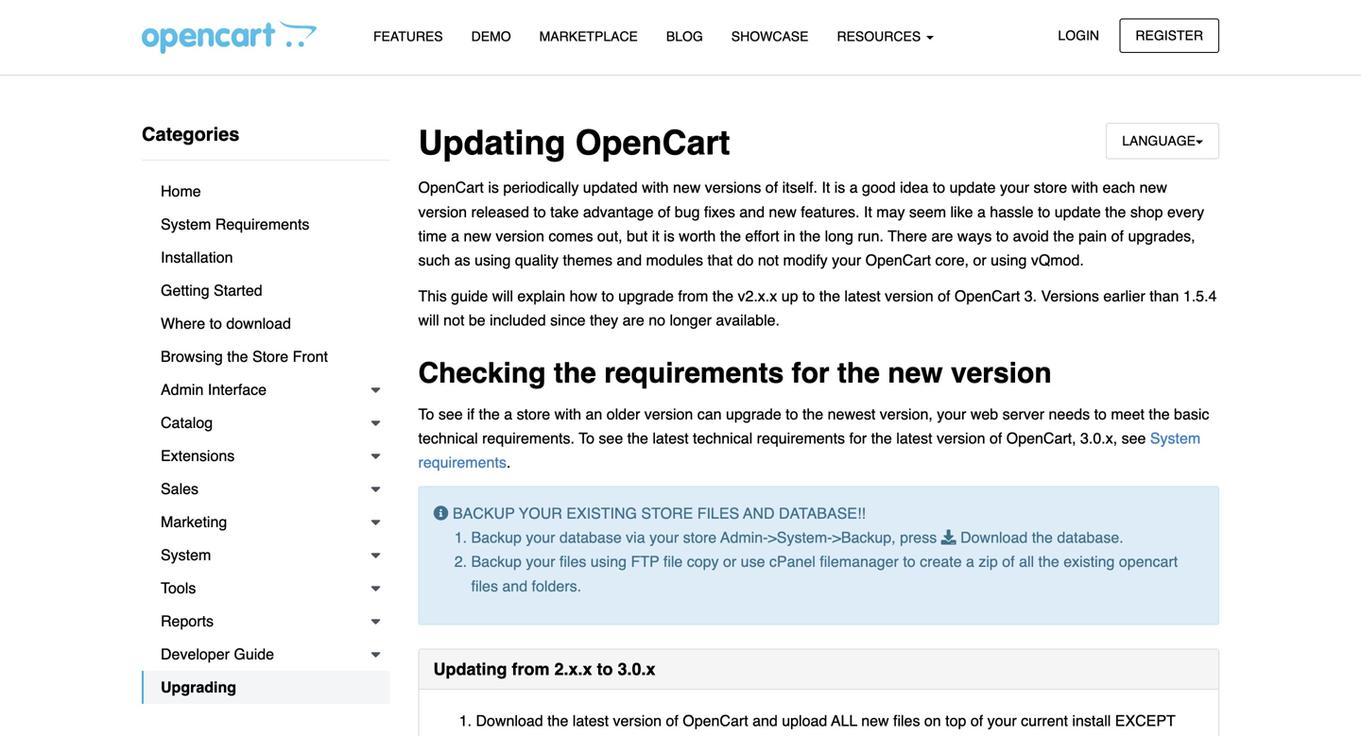 Task type: vqa. For each thing, say whether or not it's contained in the screenshot.
Resources link
yes



Task type: locate. For each thing, give the bounding box(es) containing it.
a right like
[[977, 203, 986, 221]]

up
[[782, 287, 798, 305]]

update
[[950, 179, 996, 196], [1055, 203, 1101, 221]]

front
[[293, 348, 328, 365]]

admin interface link
[[142, 373, 390, 407]]

or down ways at right top
[[973, 251, 987, 269]]

the up system requirements link
[[803, 405, 824, 423]]

system for system
[[161, 546, 211, 564]]

version down there
[[885, 287, 934, 305]]

web
[[971, 405, 998, 423]]

to down "periodically"
[[534, 203, 546, 221]]

files up folders.
[[560, 553, 586, 571]]

0 horizontal spatial download
[[476, 712, 543, 730]]

basic
[[1174, 405, 1210, 423]]

1 vertical spatial upgrade
[[726, 405, 782, 423]]

system for system requirements
[[1150, 430, 1201, 447]]

0 vertical spatial backup
[[471, 529, 522, 547]]

version down 3.0.x
[[613, 712, 662, 730]]

worth
[[679, 227, 716, 245]]

upgrading link
[[142, 671, 390, 704]]

can
[[697, 405, 722, 423]]

0 vertical spatial update
[[950, 179, 996, 196]]

info circle image
[[433, 506, 449, 521]]

1 horizontal spatial using
[[591, 553, 627, 571]]

1 horizontal spatial files
[[560, 553, 586, 571]]

your inside backup your files using ftp file copy or use cpanel filemanager to create a zip of all the existing opencart files and folders.
[[526, 553, 555, 571]]

periodically
[[503, 179, 579, 196]]

1 vertical spatial for
[[849, 430, 867, 447]]

0 horizontal spatial with
[[555, 405, 581, 423]]

will up included
[[492, 287, 513, 305]]

reports link
[[142, 605, 390, 638]]

download the latest version of opencart and upload all new files on top of your current install except
[[476, 712, 1176, 736]]

new right all on the bottom right of page
[[861, 712, 889, 730]]

0 horizontal spatial update
[[950, 179, 996, 196]]

where to download link
[[142, 307, 390, 340]]

the inside backup your files using ftp file copy or use cpanel filemanager to create a zip of all the existing opencart files and folders.
[[1038, 553, 1060, 571]]

requirements up can
[[604, 357, 784, 389]]

2 vertical spatial files
[[893, 712, 920, 730]]

for
[[792, 357, 830, 389], [849, 430, 867, 447]]

are up core,
[[931, 227, 953, 245]]

1 horizontal spatial are
[[931, 227, 953, 245]]

how
[[570, 287, 597, 305]]

a
[[850, 179, 858, 196], [977, 203, 986, 221], [451, 227, 460, 245], [504, 405, 512, 423], [966, 553, 975, 571]]

1 horizontal spatial upgrade
[[726, 405, 782, 423]]

1 vertical spatial to
[[579, 430, 595, 447]]

1 horizontal spatial update
[[1055, 203, 1101, 221]]

1 horizontal spatial is
[[664, 227, 675, 245]]

store
[[1034, 179, 1067, 196], [517, 405, 550, 423], [683, 529, 717, 547]]

download up 'zip'
[[961, 529, 1028, 547]]

demo link
[[457, 20, 525, 53]]

the right all
[[1038, 553, 1060, 571]]

system requirements link
[[418, 430, 1201, 471]]

1 vertical spatial backup
[[471, 553, 522, 571]]

new up the as
[[464, 227, 491, 245]]

browsing the store front
[[161, 348, 328, 365]]

files inside download the latest version of opencart and upload all new files on top of your current install except
[[893, 712, 920, 730]]

download
[[226, 315, 291, 332]]

3.0.x
[[618, 660, 656, 679]]

is right it
[[664, 227, 675, 245]]

it up features.
[[822, 179, 830, 196]]

and left folders.
[[502, 577, 528, 595]]

upgrade up 'no'
[[618, 287, 674, 305]]

1 horizontal spatial technical
[[693, 430, 753, 447]]

latest down version,
[[896, 430, 933, 447]]

0 vertical spatial or
[[973, 251, 987, 269]]

version up time
[[418, 203, 467, 221]]

1 horizontal spatial it
[[864, 203, 872, 221]]

0 horizontal spatial or
[[723, 553, 737, 571]]

1 vertical spatial system
[[1150, 430, 1201, 447]]

1 vertical spatial not
[[444, 312, 465, 329]]

store up hassle
[[1034, 179, 1067, 196]]

to right 2.x.x
[[597, 660, 613, 679]]

ways
[[958, 227, 992, 245]]

1 vertical spatial or
[[723, 553, 737, 571]]

database.
[[1057, 529, 1124, 547]]

updating
[[418, 123, 566, 163], [433, 660, 507, 679]]

using down database at the bottom left of the page
[[591, 553, 627, 571]]

marketplace
[[539, 29, 638, 44]]

store for to see if the a store with an older version can upgrade to the newest version, your web server needs to meet the basic technical requirements. to see the latest technical requirements for the latest version of opencart, 3.0.x, see
[[517, 405, 550, 423]]

download for download the latest version of opencart and upload all new files on top of your current install except
[[476, 712, 543, 730]]

0 vertical spatial updating
[[418, 123, 566, 163]]

upgrade right can
[[726, 405, 782, 423]]

using down 'avoid' at right top
[[991, 251, 1027, 269]]

your up folders.
[[526, 553, 555, 571]]

1 vertical spatial from
[[512, 660, 550, 679]]

0 vertical spatial store
[[1034, 179, 1067, 196]]

2 horizontal spatial is
[[834, 179, 845, 196]]

1 horizontal spatial to
[[579, 430, 595, 447]]

version up the web
[[951, 357, 1052, 389]]

0 horizontal spatial for
[[792, 357, 830, 389]]

latest up store
[[653, 430, 689, 447]]

store up copy
[[683, 529, 717, 547]]

2 horizontal spatial with
[[1072, 179, 1099, 196]]

see down older
[[599, 430, 623, 447]]

modules
[[646, 251, 703, 269]]

explain
[[518, 287, 565, 305]]

admin interface
[[161, 381, 267, 398]]

2 horizontal spatial files
[[893, 712, 920, 730]]

1 vertical spatial files
[[471, 577, 498, 595]]

your left current
[[988, 712, 1017, 730]]

system for system requirements
[[161, 216, 211, 233]]

system down home
[[161, 216, 211, 233]]

0 horizontal spatial is
[[488, 179, 499, 196]]

1 vertical spatial will
[[418, 312, 439, 329]]

1 horizontal spatial download
[[961, 529, 1028, 547]]

installation
[[161, 249, 233, 266]]

a inside backup your files using ftp file copy or use cpanel filemanager to create a zip of all the existing opencart files and folders.
[[966, 553, 975, 571]]

a left good
[[850, 179, 858, 196]]

0 vertical spatial for
[[792, 357, 830, 389]]

alert containing backup your existing store files and database!!
[[418, 486, 1220, 625]]

system
[[161, 216, 211, 233], [1150, 430, 1201, 447], [161, 546, 211, 564]]

it left may
[[864, 203, 872, 221]]

showcase link
[[717, 20, 823, 53]]

and inside backup your files using ftp file copy or use cpanel filemanager to create a zip of all the existing opencart files and folders.
[[502, 577, 528, 595]]

opencart down there
[[866, 251, 931, 269]]

0 horizontal spatial not
[[444, 312, 465, 329]]

not left be
[[444, 312, 465, 329]]

not right "do"
[[758, 251, 779, 269]]

update up the pain
[[1055, 203, 1101, 221]]

0 vertical spatial are
[[931, 227, 953, 245]]

download inside 'alert'
[[961, 529, 1028, 547]]

shop
[[1131, 203, 1163, 221]]

your down "your"
[[526, 529, 555, 547]]

1 backup from the top
[[471, 529, 522, 547]]

folders.
[[532, 577, 581, 595]]

are left 'no'
[[623, 312, 644, 329]]

latest down run.
[[845, 287, 881, 305]]

the down updating from 2.x.x to 3.0.x
[[547, 712, 568, 730]]

new inside download the latest version of opencart and upload all new files on top of your current install except
[[861, 712, 889, 730]]

1 vertical spatial store
[[517, 405, 550, 423]]

developer
[[161, 646, 230, 663]]

backup inside backup your files using ftp file copy or use cpanel filemanager to create a zip of all the existing opencart files and folders.
[[471, 553, 522, 571]]

requirements.
[[482, 430, 575, 447]]

to left 'if'
[[418, 405, 434, 423]]

is up features.
[[834, 179, 845, 196]]

the left 'store'
[[227, 348, 248, 365]]

0 horizontal spatial are
[[623, 312, 644, 329]]

or left use
[[723, 553, 737, 571]]

update up like
[[950, 179, 996, 196]]

0 vertical spatial will
[[492, 287, 513, 305]]

your left the web
[[937, 405, 967, 423]]

it
[[822, 179, 830, 196], [864, 203, 872, 221]]

to right up
[[803, 287, 815, 305]]

0 vertical spatial system
[[161, 216, 211, 233]]

existing
[[567, 505, 637, 522]]

1 horizontal spatial from
[[678, 287, 708, 305]]

where to download
[[161, 315, 291, 332]]

0 horizontal spatial technical
[[418, 430, 478, 447]]

a inside "to see if the a store with an older version can upgrade to the newest version, your web server needs to meet the basic technical requirements. to see the latest technical requirements for the latest version of opencart, 3.0.x, see"
[[504, 405, 512, 423]]

and left "upload"
[[753, 712, 778, 730]]

older
[[607, 405, 640, 423]]

that
[[708, 251, 733, 269]]

and down but
[[617, 251, 642, 269]]

using
[[475, 251, 511, 269], [991, 251, 1027, 269], [591, 553, 627, 571]]

see left 'if'
[[438, 405, 463, 423]]

to see if the a store with an older version can upgrade to the newest version, your web server needs to meet the basic technical requirements. to see the latest technical requirements for the latest version of opencart, 3.0.x, see
[[418, 405, 1210, 447]]

to down press
[[903, 553, 916, 571]]

1 vertical spatial updating
[[433, 660, 507, 679]]

1 horizontal spatial for
[[849, 430, 867, 447]]

backup for backup your files using ftp file copy or use cpanel filemanager to create a zip of all the existing opencart files and folders.
[[471, 553, 522, 571]]

from left 2.x.x
[[512, 660, 550, 679]]

0 horizontal spatial to
[[418, 405, 434, 423]]

1 horizontal spatial not
[[758, 251, 779, 269]]

1 vertical spatial are
[[623, 312, 644, 329]]

requirements down 'if'
[[418, 454, 507, 471]]

0 horizontal spatial it
[[822, 179, 830, 196]]

the right in
[[800, 227, 821, 245]]

requirements inside "to see if the a store with an older version can upgrade to the newest version, your web server needs to meet the basic technical requirements. to see the latest technical requirements for the latest version of opencart, 3.0.x, see"
[[757, 430, 845, 447]]

a right time
[[451, 227, 460, 245]]

updating opencart
[[418, 123, 730, 163]]

not inside 'this guide will explain how to upgrade from the v2.x.x up to the latest version of opencart 3. versions earlier than 1.5.4 will not be included since they are no longer available.'
[[444, 312, 465, 329]]

latest down 2.x.x
[[573, 712, 609, 730]]

to right how
[[602, 287, 614, 305]]

idea
[[900, 179, 929, 196]]

see down meet
[[1122, 430, 1146, 447]]

comes
[[549, 227, 593, 245]]

are inside opencart is periodically updated with new versions of itself. it is a good idea to update your store with each new version released to take advantage of bug fixes and new features. it may seem like a hassle to update the shop every time a new version comes out, but it is worth the effort in the long run. there are ways to avoid the pain of upgrades, such as using quality themes and modules that do not modify your opencart core, or using vqmod.
[[931, 227, 953, 245]]

and inside download the latest version of opencart and upload all new files on top of your current install except
[[753, 712, 778, 730]]

an
[[586, 405, 602, 423]]

1 vertical spatial requirements
[[757, 430, 845, 447]]

technical down 'if'
[[418, 430, 478, 447]]

0 vertical spatial not
[[758, 251, 779, 269]]

core,
[[935, 251, 969, 269]]

newest
[[828, 405, 876, 423]]

ftp
[[631, 553, 659, 571]]

with
[[642, 179, 669, 196], [1072, 179, 1099, 196], [555, 405, 581, 423]]

itself.
[[782, 179, 818, 196]]

not inside opencart is periodically updated with new versions of itself. it is a good idea to update your store with each new version released to take advantage of bug fixes and new features. it may seem like a hassle to update the shop every time a new version comes out, but it is worth the effort in the long run. there are ways to avoid the pain of upgrades, such as using quality themes and modules that do not modify your opencart core, or using vqmod.
[[758, 251, 779, 269]]

download image
[[941, 530, 956, 545]]

showcase
[[732, 29, 809, 44]]

the
[[1105, 203, 1126, 221], [720, 227, 741, 245], [800, 227, 821, 245], [1053, 227, 1074, 245], [713, 287, 734, 305], [819, 287, 840, 305], [227, 348, 248, 365], [554, 357, 596, 389], [838, 357, 880, 389], [479, 405, 500, 423], [803, 405, 824, 423], [1149, 405, 1170, 423], [627, 430, 648, 447], [871, 430, 892, 447], [1032, 529, 1053, 547], [1038, 553, 1060, 571], [547, 712, 568, 730]]

0 horizontal spatial from
[[512, 660, 550, 679]]

will down this
[[418, 312, 439, 329]]

new
[[673, 179, 701, 196], [1140, 179, 1167, 196], [769, 203, 797, 221], [464, 227, 491, 245], [888, 357, 943, 389], [861, 712, 889, 730]]

system down the basic
[[1150, 430, 1201, 447]]

opencart inside download the latest version of opencart and upload all new files on top of your current install except
[[683, 712, 748, 730]]

updating for updating from 2.x.x to 3.0.x
[[433, 660, 507, 679]]

files left on
[[893, 712, 920, 730]]

2 horizontal spatial store
[[1034, 179, 1067, 196]]

1 vertical spatial update
[[1055, 203, 1101, 221]]

since
[[550, 312, 586, 329]]

download the database.
[[956, 529, 1124, 547]]

there
[[888, 227, 927, 245]]

using right the as
[[475, 251, 511, 269]]

1 vertical spatial download
[[476, 712, 543, 730]]

2 vertical spatial requirements
[[418, 454, 507, 471]]

store up the requirements.
[[517, 405, 550, 423]]

to down the 'an'
[[579, 430, 595, 447]]

or inside opencart is periodically updated with new versions of itself. it is a good idea to update your store with each new version released to take advantage of bug fixes and new features. it may seem like a hassle to update the shop every time a new version comes out, but it is worth the effort in the long run. there are ways to avoid the pain of upgrades, such as using quality themes and modules that do not modify your opencart core, or using vqmod.
[[973, 251, 987, 269]]

store inside opencart is periodically updated with new versions of itself. it is a good idea to update your store with each new version released to take advantage of bug fixes and new features. it may seem like a hassle to update the shop every time a new version comes out, but it is worth the effort in the long run. there are ways to avoid the pain of upgrades, such as using quality themes and modules that do not modify your opencart core, or using vqmod.
[[1034, 179, 1067, 196]]

than
[[1150, 287, 1179, 305]]

login link
[[1042, 18, 1116, 53]]

getting started
[[161, 282, 262, 299]]

language
[[1122, 133, 1196, 148]]

0 vertical spatial upgrade
[[618, 287, 674, 305]]

from up longer
[[678, 287, 708, 305]]

0 horizontal spatial files
[[471, 577, 498, 595]]

updating from 2.x.x to 3.0.x
[[433, 660, 656, 679]]

1 horizontal spatial or
[[973, 251, 987, 269]]

system inside system requirements
[[1150, 430, 1201, 447]]

to
[[933, 179, 945, 196], [534, 203, 546, 221], [1038, 203, 1051, 221], [996, 227, 1009, 245], [602, 287, 614, 305], [803, 287, 815, 305], [209, 315, 222, 332], [786, 405, 798, 423], [1094, 405, 1107, 423], [903, 553, 916, 571], [597, 660, 613, 679]]

0 vertical spatial from
[[678, 287, 708, 305]]

developer guide
[[161, 646, 274, 663]]

upload
[[782, 712, 827, 730]]

0 horizontal spatial store
[[517, 405, 550, 423]]

technical
[[418, 430, 478, 447], [693, 430, 753, 447]]

opencart left "upload"
[[683, 712, 748, 730]]

1.5.4
[[1183, 287, 1217, 305]]

0 vertical spatial requirements
[[604, 357, 784, 389]]

requirements inside system requirements
[[418, 454, 507, 471]]

opencart - open source shopping cart solution image
[[142, 20, 317, 54]]

not
[[758, 251, 779, 269], [444, 312, 465, 329]]

upgrades,
[[1128, 227, 1196, 245]]

download inside download the latest version of opencart and upload all new files on top of your current install except
[[476, 712, 543, 730]]

system requirements link
[[142, 208, 390, 241]]

files left folders.
[[471, 577, 498, 595]]

the down each
[[1105, 203, 1126, 221]]

of inside backup your files using ftp file copy or use cpanel filemanager to create a zip of all the existing opencart files and folders.
[[1002, 553, 1015, 571]]

store inside "to see if the a store with an older version can upgrade to the newest version, your web server needs to meet the basic technical requirements. to see the latest technical requirements for the latest version of opencart, 3.0.x, see"
[[517, 405, 550, 423]]

to
[[418, 405, 434, 423], [579, 430, 595, 447]]

1 horizontal spatial store
[[683, 529, 717, 547]]

2 vertical spatial store
[[683, 529, 717, 547]]

opencart,
[[1007, 430, 1076, 447]]

backup for backup your database via your store admin->system->backup, press
[[471, 529, 522, 547]]

opencart left 3.
[[955, 287, 1020, 305]]

alert
[[418, 486, 1220, 625]]

0 horizontal spatial upgrade
[[618, 287, 674, 305]]

technical down can
[[693, 430, 753, 447]]

2 horizontal spatial using
[[991, 251, 1027, 269]]

system up the tools
[[161, 546, 211, 564]]

2 vertical spatial system
[[161, 546, 211, 564]]

in
[[784, 227, 796, 245]]

0 vertical spatial download
[[961, 529, 1028, 547]]

2 backup from the top
[[471, 553, 522, 571]]

of
[[766, 179, 778, 196], [658, 203, 671, 221], [1111, 227, 1124, 245], [938, 287, 951, 305], [990, 430, 1002, 447], [1002, 553, 1015, 571], [666, 712, 679, 730], [971, 712, 983, 730]]

are inside 'this guide will explain how to upgrade from the v2.x.x up to the latest version of opencart 3. versions earlier than 1.5.4 will not be included since they are no longer available.'
[[623, 312, 644, 329]]

resources
[[837, 29, 925, 44]]

your inside download the latest version of opencart and upload all new files on top of your current install except
[[988, 712, 1017, 730]]

1 vertical spatial it
[[864, 203, 872, 221]]

features
[[373, 29, 443, 44]]

upgrade inside 'this guide will explain how to upgrade from the v2.x.x up to the latest version of opencart 3. versions earlier than 1.5.4 will not be included since they are no longer available.'
[[618, 287, 674, 305]]

your
[[1000, 179, 1030, 196], [832, 251, 861, 269], [937, 405, 967, 423], [526, 529, 555, 547], [650, 529, 679, 547], [526, 553, 555, 571], [988, 712, 1017, 730]]



Task type: describe. For each thing, give the bounding box(es) containing it.
quality
[[515, 251, 559, 269]]

may
[[877, 203, 905, 221]]

backup
[[453, 505, 515, 522]]

system requirements
[[418, 430, 1201, 471]]

opencart up updated
[[575, 123, 730, 163]]

>backup,
[[832, 529, 896, 547]]

on
[[924, 712, 941, 730]]

to up 'avoid' at right top
[[1038, 203, 1051, 221]]

opencart
[[1119, 553, 1178, 571]]

cpanel
[[769, 553, 816, 571]]

the down older
[[627, 430, 648, 447]]

meet
[[1111, 405, 1145, 423]]

register
[[1136, 28, 1203, 43]]

for inside "to see if the a store with an older version can upgrade to the newest version, your web server needs to meet the basic technical requirements. to see the latest technical requirements for the latest version of opencart, 3.0.x, see"
[[849, 430, 867, 447]]

upgrade inside "to see if the a store with an older version can upgrade to the newest version, your web server needs to meet the basic technical requirements. to see the latest technical requirements for the latest version of opencart, 3.0.x, see"
[[726, 405, 782, 423]]

use
[[741, 553, 765, 571]]

0 vertical spatial to
[[418, 405, 434, 423]]

started
[[214, 282, 262, 299]]

checking
[[418, 357, 546, 389]]

longer
[[670, 312, 712, 329]]

installation link
[[142, 241, 390, 274]]

0 horizontal spatial using
[[475, 251, 511, 269]]

system link
[[142, 539, 390, 572]]

your
[[519, 505, 562, 522]]

to up system requirements
[[786, 405, 798, 423]]

the up the 'an'
[[554, 357, 596, 389]]

getting started link
[[142, 274, 390, 307]]

using inside backup your files using ftp file copy or use cpanel filemanager to create a zip of all the existing opencart files and folders.
[[591, 553, 627, 571]]

demo
[[471, 29, 511, 44]]

from inside 'this guide will explain how to upgrade from the v2.x.x up to the latest version of opencart 3. versions earlier than 1.5.4 will not be included since they are no longer available.'
[[678, 287, 708, 305]]

download for download the database.
[[961, 529, 1028, 547]]

home link
[[142, 175, 390, 208]]

time
[[418, 227, 447, 245]]

categories
[[142, 123, 240, 145]]

the left v2.x.x
[[713, 287, 734, 305]]

2 horizontal spatial see
[[1122, 430, 1146, 447]]

advantage
[[583, 203, 654, 221]]

new up in
[[769, 203, 797, 221]]

getting
[[161, 282, 209, 299]]

the up all
[[1032, 529, 1053, 547]]

developer guide link
[[142, 638, 390, 671]]

0 horizontal spatial will
[[418, 312, 439, 329]]

every
[[1168, 203, 1204, 221]]

opencart is periodically updated with new versions of itself. it is a good idea to update your store with each new version released to take advantage of bug fixes and new features. it may seem like a hassle to update the shop every time a new version comes out, but it is worth the effort in the long run. there are ways to avoid the pain of upgrades, such as using quality themes and modules that do not modify your opencart core, or using vqmod.
[[418, 179, 1204, 269]]

v2.x.x
[[738, 287, 777, 305]]

your up hassle
[[1000, 179, 1030, 196]]

marketplace link
[[525, 20, 652, 53]]

sales
[[161, 480, 199, 498]]

the up vqmod.
[[1053, 227, 1074, 245]]

and
[[743, 505, 775, 522]]

with inside "to see if the a store with an older version can upgrade to the newest version, your web server needs to meet the basic technical requirements. to see the latest technical requirements for the latest version of opencart, 3.0.x, see"
[[555, 405, 581, 423]]

to inside backup your files using ftp file copy or use cpanel filemanager to create a zip of all the existing opencart files and folders.
[[903, 553, 916, 571]]

marketing
[[161, 513, 227, 531]]

3.0.x,
[[1081, 430, 1118, 447]]

it
[[652, 227, 660, 245]]

0 vertical spatial files
[[560, 553, 586, 571]]

store for backup your database via your store admin->system->backup, press
[[683, 529, 717, 547]]

system requirements
[[161, 216, 310, 233]]

latest inside 'this guide will explain how to upgrade from the v2.x.x up to the latest version of opencart 3. versions earlier than 1.5.4 will not be included since they are no longer available.'
[[845, 287, 881, 305]]

updating from 2.x.x to 3.0.x button
[[433, 660, 656, 679]]

1 horizontal spatial see
[[599, 430, 623, 447]]

to down hassle
[[996, 227, 1009, 245]]

your inside "to see if the a store with an older version can upgrade to the newest version, your web server needs to meet the basic technical requirements. to see the latest technical requirements for the latest version of opencart, 3.0.x, see"
[[937, 405, 967, 423]]

they
[[590, 312, 618, 329]]

store
[[252, 348, 289, 365]]

new up bug
[[673, 179, 701, 196]]

checking the requirements for the new version
[[418, 357, 1052, 389]]

but
[[627, 227, 648, 245]]

1 technical from the left
[[418, 430, 478, 447]]

1 horizontal spatial will
[[492, 287, 513, 305]]

or inside backup your files using ftp file copy or use cpanel filemanager to create a zip of all the existing opencart files and folders.
[[723, 553, 737, 571]]

version down the web
[[937, 430, 986, 447]]

store
[[641, 505, 693, 522]]

to up 3.0.x,
[[1094, 405, 1107, 423]]

copy
[[687, 553, 719, 571]]

versions
[[1041, 287, 1099, 305]]

opencart up time
[[418, 179, 484, 196]]

resources link
[[823, 20, 948, 53]]

via
[[626, 529, 645, 547]]

vqmod.
[[1031, 251, 1084, 269]]

this
[[418, 287, 447, 305]]

browsing
[[161, 348, 223, 365]]

existing
[[1064, 553, 1115, 571]]

run.
[[858, 227, 884, 245]]

the up newest on the right of the page
[[838, 357, 880, 389]]

version up the quality
[[496, 227, 544, 245]]

1 horizontal spatial with
[[642, 179, 669, 196]]

latest inside download the latest version of opencart and upload all new files on top of your current install except
[[573, 712, 609, 730]]

the right up
[[819, 287, 840, 305]]

2 technical from the left
[[693, 430, 753, 447]]

the inside download the latest version of opencart and upload all new files on top of your current install except
[[547, 712, 568, 730]]

0 vertical spatial it
[[822, 179, 830, 196]]

0 horizontal spatial see
[[438, 405, 463, 423]]

version left can
[[644, 405, 693, 423]]

avoid
[[1013, 227, 1049, 245]]

effort
[[745, 227, 780, 245]]

of inside 'this guide will explain how to upgrade from the v2.x.x up to the latest version of opencart 3. versions earlier than 1.5.4 will not be included since they are no longer available.'
[[938, 287, 951, 305]]

version,
[[880, 405, 933, 423]]

blog link
[[652, 20, 717, 53]]

tools
[[161, 580, 196, 597]]

version inside 'this guide will explain how to upgrade from the v2.x.x up to the latest version of opencart 3. versions earlier than 1.5.4 will not be included since they are no longer available.'
[[885, 287, 934, 305]]

requirements
[[215, 216, 310, 233]]

updated
[[583, 179, 638, 196]]

released
[[471, 203, 529, 221]]

long
[[825, 227, 854, 245]]

to right where
[[209, 315, 222, 332]]

the right 'if'
[[479, 405, 500, 423]]

updating for updating opencart
[[418, 123, 566, 163]]

new up shop
[[1140, 179, 1167, 196]]

zip
[[979, 553, 998, 571]]

your down "long"
[[832, 251, 861, 269]]

and up effort
[[740, 203, 765, 221]]

.
[[507, 454, 511, 471]]

file
[[664, 553, 683, 571]]

opencart inside 'this guide will explain how to upgrade from the v2.x.x up to the latest version of opencart 3. versions earlier than 1.5.4 will not be included since they are no longer available.'
[[955, 287, 1020, 305]]

press
[[900, 529, 937, 547]]

extensions link
[[142, 440, 390, 473]]

3.
[[1025, 287, 1037, 305]]

blog
[[666, 29, 703, 44]]

needs
[[1049, 405, 1090, 423]]

new up version,
[[888, 357, 943, 389]]

to right idea
[[933, 179, 945, 196]]

catalog
[[161, 414, 213, 432]]

features.
[[801, 203, 860, 221]]

your down store
[[650, 529, 679, 547]]

do
[[737, 251, 754, 269]]

where
[[161, 315, 205, 332]]

upgrading
[[161, 679, 236, 696]]

version inside download the latest version of opencart and upload all new files on top of your current install except
[[613, 712, 662, 730]]

the up that
[[720, 227, 741, 245]]

backup your existing store files and database!!
[[449, 505, 866, 522]]

database!!
[[779, 505, 866, 522]]

login
[[1058, 28, 1099, 43]]

such
[[418, 251, 450, 269]]

the down version,
[[871, 430, 892, 447]]

the right meet
[[1149, 405, 1170, 423]]

of inside "to see if the a store with an older version can upgrade to the newest version, your web server needs to meet the basic technical requirements. to see the latest technical requirements for the latest version of opencart, 3.0.x, see"
[[990, 430, 1002, 447]]



